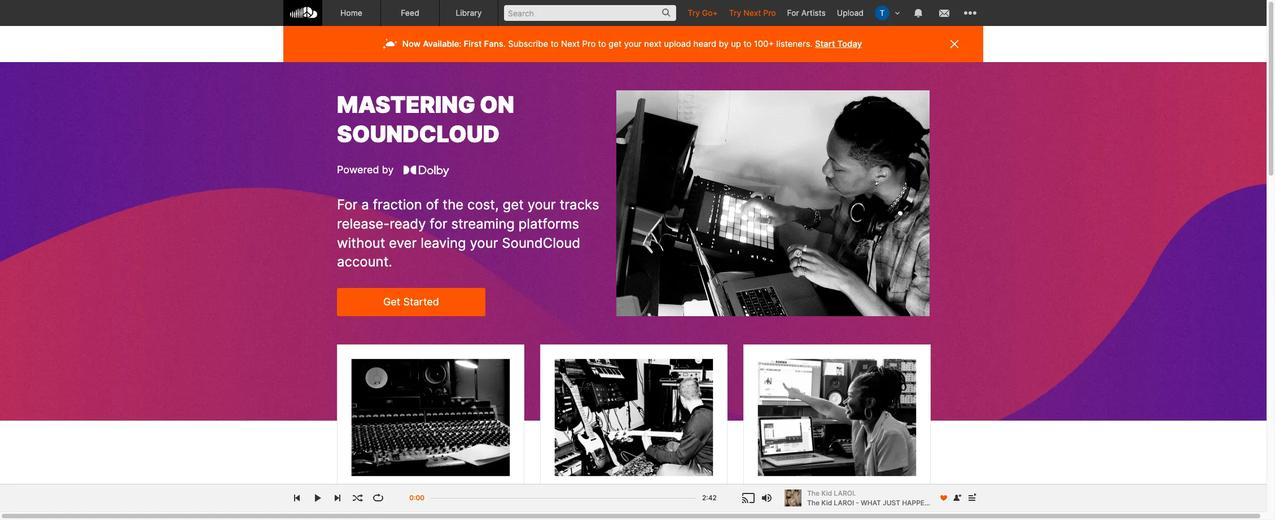 Task type: describe. For each thing, give the bounding box(es) containing it.
feed link
[[381, 0, 440, 26]]

Search search field
[[504, 5, 677, 21]]

1 to from the left
[[551, 38, 559, 49]]

subscribe
[[508, 38, 548, 49]]

1 horizontal spatial pro
[[764, 8, 776, 18]]

for for for artists
[[787, 8, 799, 18]]

try next pro link
[[724, 0, 782, 25]]

soundcloud inside for a fraction of the cost, get your tracks release-ready for streaming platforms without ever leaving your soundcloud account.
[[502, 235, 580, 251]]

0 horizontal spatial your
[[470, 235, 498, 251]]

started
[[403, 296, 439, 308]]

for artists link
[[782, 0, 832, 25]]

1 horizontal spatial your
[[528, 197, 556, 213]]

library link
[[440, 0, 499, 26]]

the
[[443, 197, 464, 213]]

1 the from the top
[[807, 489, 820, 497]]

try next pro
[[729, 8, 776, 18]]

streaming
[[451, 216, 515, 232]]

heard
[[694, 38, 717, 49]]

start today link
[[815, 38, 862, 49]]

artists
[[802, 8, 826, 18]]

just
[[883, 498, 901, 507]]

feed
[[401, 8, 419, 18]]

ever
[[389, 235, 417, 251]]

dolby image
[[404, 163, 449, 179]]

release-
[[337, 216, 390, 232]]

next
[[644, 38, 662, 49]]

2 the from the top
[[807, 498, 820, 507]]

now available: first fans. subscribe to next pro to get your next upload heard by up to 100+ listeners. start today
[[402, 38, 862, 49]]

account.
[[337, 254, 392, 270]]

mastering
[[337, 91, 475, 119]]

the kid laroi. link
[[807, 488, 933, 498]]

mastering on soundcloud
[[337, 91, 514, 148]]

try for try go+
[[688, 8, 700, 18]]

1 horizontal spatial next
[[744, 8, 761, 18]]

try for try next pro
[[729, 8, 742, 18]]

for artists
[[787, 8, 826, 18]]

without
[[337, 235, 385, 251]]

for
[[430, 216, 448, 232]]



Task type: vqa. For each thing, say whether or not it's contained in the screenshot.
DELETE PLAYLIST button on the left bottom of the page
no



Task type: locate. For each thing, give the bounding box(es) containing it.
up
[[731, 38, 741, 49]]

powered by
[[337, 164, 394, 176]]

get started button
[[337, 288, 486, 316]]

0 vertical spatial pro
[[764, 8, 776, 18]]

available:
[[423, 38, 462, 49]]

home link
[[322, 0, 381, 26]]

try
[[688, 8, 700, 18], [729, 8, 742, 18]]

upload
[[664, 38, 691, 49]]

get started
[[383, 296, 439, 308]]

get left the next in the top of the page
[[609, 38, 622, 49]]

0 horizontal spatial try
[[688, 8, 700, 18]]

for left artists
[[787, 8, 799, 18]]

0 vertical spatial soundcloud
[[337, 120, 500, 148]]

None search field
[[499, 0, 682, 25]]

1 vertical spatial the
[[807, 498, 820, 507]]

for inside for a fraction of the cost, get your tracks release-ready for streaming platforms without ever leaving your soundcloud account.
[[337, 197, 358, 213]]

next up 100+
[[744, 8, 761, 18]]

1 kid from the top
[[822, 489, 832, 497]]

1 vertical spatial by
[[382, 164, 394, 176]]

by left up
[[719, 38, 729, 49]]

powered
[[337, 164, 379, 176]]

1 horizontal spatial for
[[787, 8, 799, 18]]

home
[[340, 8, 363, 18]]

0 vertical spatial for
[[787, 8, 799, 18]]

start
[[815, 38, 835, 49]]

1 vertical spatial pro
[[582, 38, 596, 49]]

to right up
[[744, 38, 752, 49]]

try go+ link
[[682, 0, 724, 25]]

your up platforms
[[528, 197, 556, 213]]

happened
[[902, 498, 939, 507]]

kid left laroi
[[822, 498, 832, 507]]

1 horizontal spatial soundcloud
[[502, 235, 580, 251]]

for a fraction of the cost, get your tracks release-ready for streaming platforms without ever leaving your soundcloud account.
[[337, 197, 599, 270]]

next up image
[[966, 491, 979, 505]]

3 to from the left
[[744, 38, 752, 49]]

laroi
[[834, 498, 854, 507]]

upload link
[[832, 0, 870, 25]]

0 vertical spatial by
[[719, 38, 729, 49]]

fans.
[[484, 38, 506, 49]]

by
[[719, 38, 729, 49], [382, 164, 394, 176]]

1 vertical spatial kid
[[822, 498, 832, 507]]

0:00
[[410, 493, 425, 502]]

soundcloud down mastering on the left of page
[[337, 120, 500, 148]]

a
[[361, 197, 369, 213]]

0 horizontal spatial by
[[382, 164, 394, 176]]

pro up 100+
[[764, 8, 776, 18]]

0 horizontal spatial pro
[[582, 38, 596, 49]]

the kid laroi. the kid laroi - what just happened
[[807, 489, 939, 507]]

by right powered on the left top
[[382, 164, 394, 176]]

to down search search box
[[598, 38, 606, 49]]

laroi.
[[834, 489, 856, 497]]

0 horizontal spatial next
[[561, 38, 580, 49]]

ready
[[390, 216, 426, 232]]

progress bar
[[430, 492, 697, 511]]

0 horizontal spatial soundcloud
[[337, 120, 500, 148]]

the kid laroi - what just happened element
[[785, 490, 802, 506]]

2 vertical spatial your
[[470, 235, 498, 251]]

for
[[787, 8, 799, 18], [337, 197, 358, 213]]

cost,
[[468, 197, 499, 213]]

0 vertical spatial next
[[744, 8, 761, 18]]

soundcloud down platforms
[[502, 235, 580, 251]]

get
[[383, 296, 401, 308]]

1 vertical spatial get
[[503, 197, 524, 213]]

on
[[480, 91, 514, 119]]

of
[[426, 197, 439, 213]]

1 horizontal spatial by
[[719, 38, 729, 49]]

leaving
[[421, 235, 466, 251]]

1 horizontal spatial get
[[609, 38, 622, 49]]

get inside for a fraction of the cost, get your tracks release-ready for streaming platforms without ever leaving your soundcloud account.
[[503, 197, 524, 213]]

kid
[[822, 489, 832, 497], [822, 498, 832, 507]]

try go+
[[688, 8, 718, 18]]

pro down search search box
[[582, 38, 596, 49]]

soundcloud inside "mastering on soundcloud"
[[337, 120, 500, 148]]

pro
[[764, 8, 776, 18], [582, 38, 596, 49]]

1 horizontal spatial try
[[729, 8, 742, 18]]

today
[[838, 38, 862, 49]]

your
[[624, 38, 642, 49], [528, 197, 556, 213], [470, 235, 498, 251]]

0 vertical spatial your
[[624, 38, 642, 49]]

get right cost,
[[503, 197, 524, 213]]

2:42
[[702, 493, 717, 502]]

now
[[402, 38, 421, 49]]

next down search search box
[[561, 38, 580, 49]]

your down streaming
[[470, 235, 498, 251]]

go+
[[702, 8, 718, 18]]

what
[[861, 498, 881, 507]]

0 vertical spatial the
[[807, 489, 820, 497]]

1 vertical spatial your
[[528, 197, 556, 213]]

1 vertical spatial next
[[561, 38, 580, 49]]

for for for a fraction of the cost, get your tracks release-ready for streaming platforms without ever leaving your soundcloud account.
[[337, 197, 358, 213]]

0 vertical spatial get
[[609, 38, 622, 49]]

-
[[856, 498, 859, 507]]

1 try from the left
[[688, 8, 700, 18]]

1 vertical spatial for
[[337, 197, 358, 213]]

platforms
[[519, 216, 579, 232]]

to right the subscribe
[[551, 38, 559, 49]]

try right "go+"
[[729, 8, 742, 18]]

1 vertical spatial soundcloud
[[502, 235, 580, 251]]

get
[[609, 38, 622, 49], [503, 197, 524, 213]]

listeners.
[[777, 38, 813, 49]]

first
[[464, 38, 482, 49]]

soundcloud
[[337, 120, 500, 148], [502, 235, 580, 251]]

2 horizontal spatial your
[[624, 38, 642, 49]]

2 to from the left
[[598, 38, 606, 49]]

2 horizontal spatial to
[[744, 38, 752, 49]]

next
[[744, 8, 761, 18], [561, 38, 580, 49]]

1 horizontal spatial to
[[598, 38, 606, 49]]

to
[[551, 38, 559, 49], [598, 38, 606, 49], [744, 38, 752, 49]]

fraction
[[373, 197, 422, 213]]

0 horizontal spatial for
[[337, 197, 358, 213]]

tara schultz's avatar element
[[875, 6, 890, 20]]

try left "go+"
[[688, 8, 700, 18]]

the
[[807, 489, 820, 497], [807, 498, 820, 507]]

your left the next in the top of the page
[[624, 38, 642, 49]]

for left a
[[337, 197, 358, 213]]

0 horizontal spatial to
[[551, 38, 559, 49]]

tracks
[[560, 197, 599, 213]]

upload
[[837, 8, 864, 18]]

kid left "laroi."
[[822, 489, 832, 497]]

library
[[456, 8, 482, 18]]

100+
[[754, 38, 774, 49]]

2 kid from the top
[[822, 498, 832, 507]]

0 vertical spatial kid
[[822, 489, 832, 497]]

0 horizontal spatial get
[[503, 197, 524, 213]]

2 try from the left
[[729, 8, 742, 18]]

the kid laroi - what just happened link
[[807, 498, 939, 508]]



